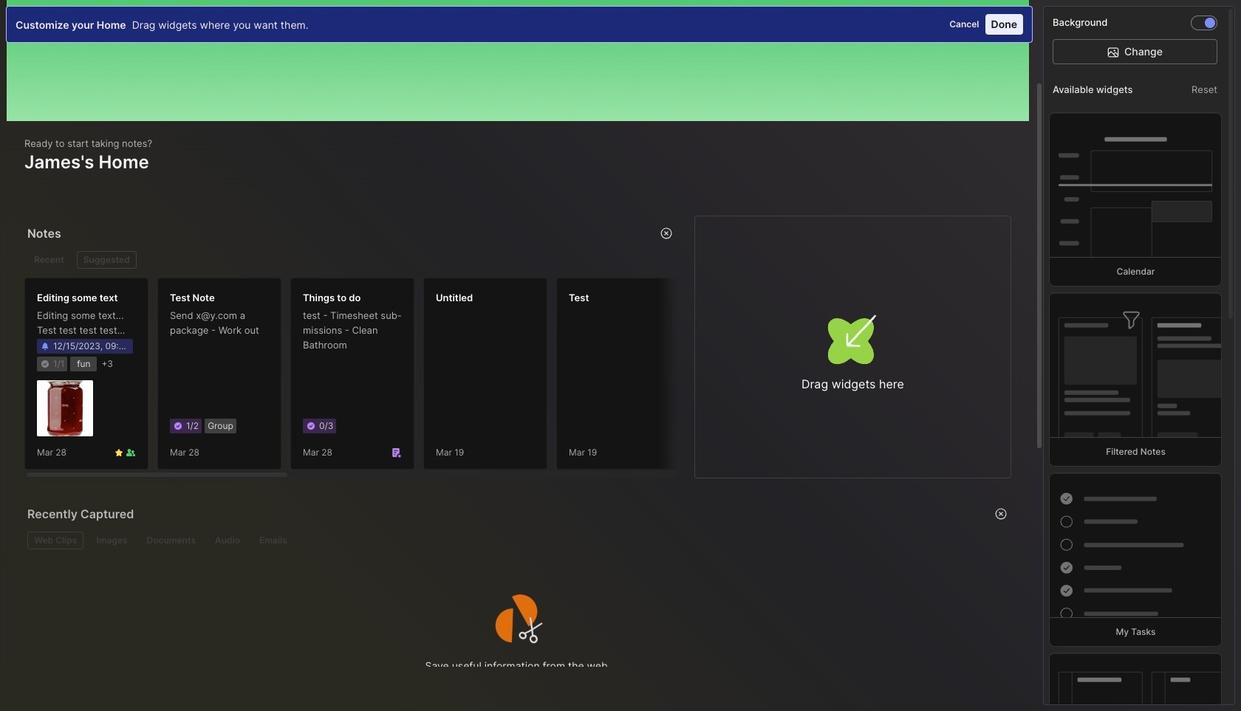 Task type: vqa. For each thing, say whether or not it's contained in the screenshot.
Background image
yes



Task type: describe. For each thing, give the bounding box(es) containing it.
background image
[[1205, 18, 1216, 28]]



